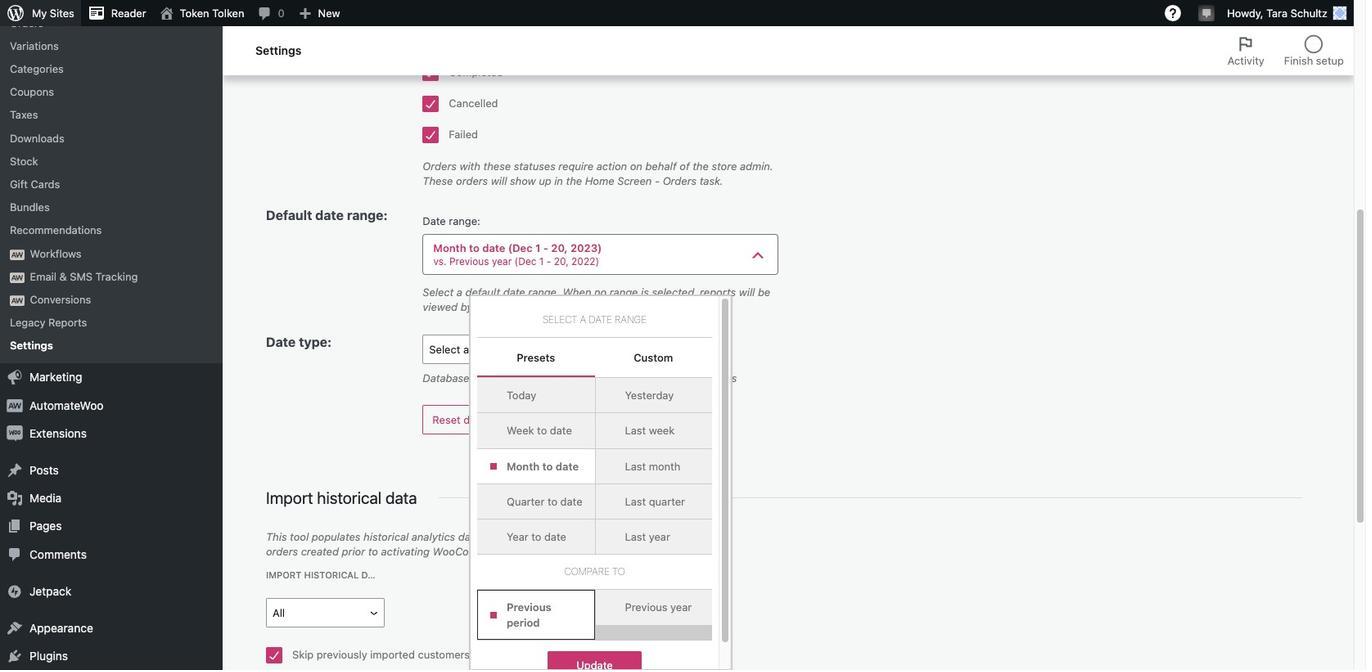 Task type: describe. For each thing, give the bounding box(es) containing it.
to for quarter to date
[[548, 495, 558, 508]]

orders with these statuses require action on behalf of the store admin. these orders will show up in the home screen - orders task.
[[423, 159, 774, 187]]

to for year to date
[[532, 531, 542, 544]]

a for select
[[457, 286, 463, 299]]

setup
[[1317, 54, 1345, 67]]

week
[[507, 425, 534, 438]]

statuses
[[514, 159, 556, 172]]

media
[[29, 492, 62, 505]]

orders inside this tool populates historical analytics data by processing customers and orders created prior to activating woocommerce admin.
[[266, 545, 298, 558]]

schultz
[[1291, 7, 1328, 20]]

to inside this tool populates historical analytics data by processing customers and orders created prior to activating woocommerce admin.
[[368, 545, 378, 558]]

defaults
[[464, 413, 504, 426]]

previous year
[[625, 601, 692, 614]]

processing
[[498, 530, 553, 544]]

previously
[[317, 648, 367, 661]]

jetpack
[[29, 585, 71, 598]]

tolken
[[212, 7, 244, 20]]

0 vertical spatial and
[[643, 371, 661, 385]]

presets button
[[477, 338, 595, 378]]

be
[[758, 286, 771, 299]]

1 vertical spatial customers
[[418, 648, 470, 661]]

with
[[460, 159, 481, 172]]

activity
[[1228, 54, 1265, 67]]

date for date range :
[[423, 215, 446, 228]]

workflows
[[30, 247, 82, 260]]

admin.
[[512, 545, 547, 558]]

the inside select a default date range. when no range is selected, reports will be viewed by the default date range.
[[476, 301, 492, 314]]

historical inside this tool populates historical analytics data by processing customers and orders created prior to activating woocommerce admin.
[[364, 530, 409, 544]]

analytics
[[412, 530, 456, 544]]

pages
[[29, 520, 62, 533]]

on
[[630, 159, 643, 172]]

2 horizontal spatial the
[[693, 159, 709, 172]]

2022)
[[572, 255, 599, 268]]

0 vertical spatial settings
[[256, 43, 302, 57]]

orders link
[[0, 11, 223, 34]]

1 vertical spatial default
[[495, 301, 530, 314]]

action
[[597, 159, 627, 172]]

&
[[59, 270, 67, 283]]

comments
[[29, 548, 87, 561]]

2023)
[[571, 242, 602, 255]]

posts link
[[0, 457, 223, 485]]

revenue
[[597, 371, 640, 385]]

gift cards
[[10, 178, 60, 191]]

select a date range
[[543, 314, 647, 326]]

select a default date range. when no range is selected, reports will be viewed by the default date range.
[[423, 286, 771, 314]]

extensions link
[[0, 420, 223, 448]]

media link
[[0, 485, 223, 513]]

finish setup button
[[1275, 26, 1355, 75]]

these
[[484, 159, 511, 172]]

0 vertical spatial default
[[466, 286, 501, 299]]

default
[[266, 208, 312, 223]]

week
[[649, 425, 675, 438]]

1 vertical spatial the
[[566, 174, 582, 187]]

plugins
[[29, 650, 68, 663]]

marketing link
[[0, 364, 223, 392]]

conversions
[[30, 293, 91, 306]]

notification image
[[1201, 6, 1214, 19]]

automatewoo
[[29, 399, 104, 412]]

settings
[[563, 413, 603, 426]]

completed
[[449, 66, 503, 79]]

is
[[641, 286, 649, 299]]

(dec left 2022)
[[515, 255, 537, 268]]

token tolken
[[180, 7, 244, 20]]

year inside "month to date (dec 1 - 20, 2023) vs. previous year (dec 1 - 20, 2022)"
[[492, 255, 512, 268]]

vs.
[[434, 255, 447, 268]]

tab list containing activity
[[1218, 26, 1355, 75]]

0 horizontal spatial data
[[361, 570, 385, 581]]

a for select
[[580, 314, 587, 326]]

conversions link
[[0, 288, 223, 311]]

recommendations link
[[0, 219, 223, 242]]

year for previous
[[671, 601, 692, 614]]

last for last month
[[625, 460, 646, 473]]

my sites
[[32, 7, 74, 20]]

settings link
[[0, 334, 223, 357]]

activity button
[[1218, 26, 1275, 75]]

20, left 2022)
[[554, 255, 569, 268]]

custom
[[634, 351, 673, 365]]

marketing
[[29, 371, 82, 384]]

variations link
[[0, 34, 223, 57]]

show
[[510, 174, 536, 187]]

reports
[[48, 316, 87, 329]]

previous for previous year
[[625, 601, 668, 614]]

task.
[[700, 174, 724, 187]]

1 left 2022)
[[540, 255, 544, 268]]

- left 2023)
[[544, 242, 549, 255]]

howdy,
[[1228, 7, 1264, 20]]

range:
[[347, 208, 388, 223]]

taxes link
[[0, 104, 223, 127]]

yesterday
[[625, 389, 674, 402]]

selected,
[[652, 286, 697, 299]]

recommendations
[[10, 224, 102, 237]]

of
[[680, 159, 690, 172]]

by inside this tool populates historical analytics data by processing customers and orders created prior to activating woocommerce admin.
[[483, 530, 495, 544]]

date for date type:
[[266, 335, 296, 349]]

reports inside select a default date range. when no range is selected, reports will be viewed by the default date range.
[[700, 286, 736, 299]]

comments link
[[0, 541, 223, 569]]

coupons
[[10, 85, 54, 98]]

2 import from the top
[[266, 570, 302, 581]]

quarter
[[649, 495, 685, 508]]

- left 2022)
[[547, 255, 552, 268]]

1 vertical spatial range.
[[558, 301, 589, 314]]

0 vertical spatial historical
[[317, 489, 382, 508]]

20, left 2023)
[[551, 242, 568, 255]]

0 vertical spatial range.
[[529, 286, 560, 299]]

in
[[555, 174, 563, 187]]

to for month to date (dec 1 - 20, 2023) vs. previous year (dec 1 - 20, 2022)
[[469, 242, 480, 255]]

last year
[[625, 531, 671, 544]]

1 import from the top
[[266, 489, 313, 508]]

workflows link
[[0, 242, 223, 265]]

orders inside orders with these statuses require action on behalf of the store admin. these orders will show up in the home screen - orders task.
[[456, 174, 488, 187]]

downloads link
[[0, 127, 223, 150]]

gift cards link
[[0, 173, 223, 196]]

previous for previous period
[[507, 601, 552, 614]]

orders down of
[[663, 174, 697, 187]]

new link
[[291, 0, 347, 26]]



Task type: vqa. For each thing, say whether or not it's contained in the screenshot.
Upgrade for $1
no



Task type: locate. For each thing, give the bounding box(es) containing it.
to inside "month to date (dec 1 - 20, 2023) vs. previous year (dec 1 - 20, 2022)"
[[469, 242, 480, 255]]

historical up populates
[[317, 489, 382, 508]]

0 horizontal spatial date
[[266, 335, 296, 349]]

1 vertical spatial import historical data
[[266, 570, 385, 581]]

categories link
[[0, 57, 223, 80]]

legacy
[[10, 316, 45, 329]]

customers up compare
[[555, 530, 607, 544]]

previous up period
[[507, 601, 552, 614]]

- down behalf
[[655, 174, 660, 187]]

month up quarter
[[507, 460, 540, 473]]

last week
[[625, 425, 675, 438]]

previous down compare to
[[625, 601, 668, 614]]

1 import historical data from the top
[[266, 489, 417, 508]]

actionable statuses: element
[[423, 0, 789, 159]]

0 horizontal spatial customers
[[418, 648, 470, 661]]

2 horizontal spatial previous
[[625, 601, 668, 614]]

reset
[[433, 413, 461, 426]]

this
[[266, 530, 287, 544]]

1 vertical spatial tab list
[[477, 338, 712, 378]]

Cancelled checkbox
[[423, 96, 439, 112]]

database
[[423, 371, 470, 385]]

2 vertical spatial automatewoo element
[[10, 296, 25, 306]]

1 automatewoo element from the top
[[10, 249, 25, 260]]

Processing checkbox
[[423, 2, 439, 19]]

1 vertical spatial reports
[[701, 371, 737, 385]]

2 vertical spatial and
[[473, 648, 492, 661]]

range. up select
[[529, 286, 560, 299]]

populates
[[312, 530, 361, 544]]

to right week
[[537, 425, 547, 438]]

date left type:
[[266, 335, 296, 349]]

by inside select a default date range. when no range is selected, reports will be viewed by the default date range.
[[461, 301, 473, 314]]

1 horizontal spatial date
[[423, 215, 446, 228]]

automatewoo element inside email & sms tracking link
[[10, 272, 25, 283]]

orders up variations
[[10, 16, 44, 29]]

a inside select a default date range. when no range is selected, reports will be viewed by the default date range.
[[457, 286, 463, 299]]

period
[[507, 616, 540, 629]]

store
[[712, 159, 737, 172]]

1 vertical spatial a
[[580, 314, 587, 326]]

customers
[[555, 530, 607, 544], [418, 648, 470, 661]]

0 horizontal spatial and
[[473, 648, 492, 661]]

0 vertical spatial month
[[434, 242, 467, 255]]

cards
[[31, 178, 60, 191]]

0 horizontal spatial by
[[461, 301, 473, 314]]

customers inside this tool populates historical analytics data by processing customers and orders created prior to activating woocommerce admin.
[[555, 530, 607, 544]]

data up "analytics"
[[386, 489, 417, 508]]

select
[[423, 286, 454, 299]]

month
[[434, 242, 467, 255], [507, 460, 540, 473]]

1 vertical spatial orders
[[266, 545, 298, 558]]

1 vertical spatial data
[[458, 530, 480, 544]]

customers right imported
[[418, 648, 470, 661]]

extensions
[[29, 427, 87, 440]]

0 vertical spatial the
[[693, 159, 709, 172]]

will inside select a default date range. when no range is selected, reports will be viewed by the default date range.
[[739, 286, 755, 299]]

default left select
[[495, 301, 530, 314]]

1 horizontal spatial the
[[566, 174, 582, 187]]

1 vertical spatial date
[[266, 335, 296, 349]]

variations
[[10, 39, 59, 52]]

orders down custom
[[664, 371, 698, 385]]

last left month
[[625, 460, 646, 473]]

and inside this tool populates historical analytics data by processing customers and orders created prior to activating woocommerce admin.
[[610, 530, 629, 544]]

range down these
[[449, 215, 477, 228]]

last down last quarter
[[625, 531, 646, 544]]

will down these
[[491, 174, 507, 187]]

automatewoo element up legacy
[[10, 296, 25, 306]]

today
[[507, 389, 537, 402]]

import historical data up populates
[[266, 489, 417, 508]]

these
[[423, 174, 453, 187]]

tab list down select a date range
[[477, 338, 712, 378]]

Completed checkbox
[[423, 65, 439, 81]]

orders down period
[[494, 648, 526, 661]]

0 horizontal spatial year
[[492, 255, 512, 268]]

year
[[507, 531, 529, 544]]

categories
[[10, 62, 64, 75]]

month to date
[[507, 460, 579, 473]]

2 horizontal spatial orders
[[494, 648, 526, 661]]

3 automatewoo element from the top
[[10, 296, 25, 306]]

1 last from the top
[[625, 425, 646, 438]]

range.
[[529, 286, 560, 299], [558, 301, 589, 314]]

1 horizontal spatial by
[[483, 530, 495, 544]]

automatewoo element inside conversions 'link'
[[10, 296, 25, 306]]

last left the week
[[625, 425, 646, 438]]

to right compare
[[612, 566, 625, 578]]

save settings button
[[527, 405, 613, 435]]

when
[[563, 286, 592, 299]]

tracking
[[95, 270, 138, 283]]

-
[[655, 174, 660, 187], [544, 242, 549, 255], [547, 255, 552, 268]]

the right of
[[693, 159, 709, 172]]

0 vertical spatial orders
[[456, 174, 488, 187]]

1 vertical spatial historical
[[364, 530, 409, 544]]

2 vertical spatial the
[[476, 301, 492, 314]]

up
[[539, 174, 552, 187]]

created
[[301, 545, 339, 558]]

Skip previously imported customers and orders checkbox
[[266, 647, 283, 664]]

date down these
[[423, 215, 446, 228]]

1 left 2023)
[[536, 242, 541, 255]]

to right quarter
[[548, 495, 558, 508]]

1 vertical spatial settings
[[10, 339, 53, 352]]

month to date (dec 1 - 20, 2023) vs. previous year (dec 1 - 20, 2022)
[[434, 242, 602, 268]]

tab list
[[1218, 26, 1355, 75], [477, 338, 712, 378]]

default date range:
[[266, 208, 388, 223]]

token
[[180, 7, 209, 20]]

automatewoo element for email & sms tracking
[[10, 272, 25, 283]]

to for month to date
[[543, 460, 553, 473]]

0 vertical spatial import
[[266, 489, 313, 508]]

to for compare to
[[612, 566, 625, 578]]

previous period
[[507, 601, 552, 629]]

1 vertical spatial import
[[266, 570, 302, 581]]

compare to
[[565, 566, 625, 578]]

1 vertical spatial year
[[649, 531, 671, 544]]

2 vertical spatial range
[[615, 314, 647, 326]]

0 vertical spatial year
[[492, 255, 512, 268]]

0 vertical spatial reports
[[700, 286, 736, 299]]

(dec left 2023)
[[508, 242, 533, 255]]

previous right vs.
[[450, 255, 489, 268]]

last
[[625, 425, 646, 438], [625, 460, 646, 473], [625, 495, 646, 508], [625, 531, 646, 544]]

0 horizontal spatial tab list
[[477, 338, 712, 378]]

token tolken link
[[153, 0, 251, 26]]

0 horizontal spatial settings
[[10, 339, 53, 352]]

month up vs.
[[434, 242, 467, 255]]

require
[[559, 159, 594, 172]]

presets tab panel
[[477, 378, 712, 671]]

month inside "presets" tab panel
[[507, 460, 540, 473]]

2 horizontal spatial year
[[671, 601, 692, 614]]

automatewoo element for conversions
[[10, 296, 25, 306]]

2 vertical spatial year
[[671, 601, 692, 614]]

0 horizontal spatial will
[[491, 174, 507, 187]]

1 horizontal spatial settings
[[256, 43, 302, 57]]

date range :
[[423, 215, 481, 228]]

0 horizontal spatial orders
[[266, 545, 298, 558]]

2 automatewoo element from the top
[[10, 272, 25, 283]]

last left quarter
[[625, 495, 646, 508]]

1 horizontal spatial customers
[[555, 530, 607, 544]]

will left be
[[739, 286, 755, 299]]

data down prior at the left bottom of the page
[[361, 570, 385, 581]]

3 last from the top
[[625, 495, 646, 508]]

2 vertical spatial data
[[361, 570, 385, 581]]

default
[[466, 286, 501, 299], [495, 301, 530, 314]]

0 vertical spatial range
[[449, 215, 477, 228]]

sms
[[70, 270, 93, 283]]

0 vertical spatial a
[[457, 286, 463, 299]]

reports
[[700, 286, 736, 299], [701, 371, 737, 385]]

tara
[[1267, 7, 1288, 20]]

orders up these
[[423, 159, 457, 172]]

by up woocommerce
[[483, 530, 495, 544]]

my
[[32, 7, 47, 20]]

save settings
[[536, 413, 603, 426]]

email & sms tracking link
[[0, 265, 223, 288]]

quarter
[[507, 495, 545, 508]]

range down is
[[615, 314, 647, 326]]

historical up activating
[[364, 530, 409, 544]]

import down the this
[[266, 570, 302, 581]]

1 vertical spatial by
[[483, 530, 495, 544]]

screen
[[618, 174, 652, 187]]

month for month to date (dec 1 - 20, 2023) vs. previous year (dec 1 - 20, 2022)
[[434, 242, 467, 255]]

range inside select a default date range. when no range is selected, reports will be viewed by the default date range.
[[610, 286, 638, 299]]

activating
[[381, 545, 430, 558]]

1 horizontal spatial orders
[[456, 174, 488, 187]]

jetpack link
[[0, 578, 223, 606]]

the right viewed
[[476, 301, 492, 314]]

month inside "month to date (dec 1 - 20, 2023) vs. previous year (dec 1 - 20, 2022)"
[[434, 242, 467, 255]]

legacy reports link
[[0, 311, 223, 334]]

appearance link
[[0, 615, 223, 643]]

1 vertical spatial will
[[739, 286, 755, 299]]

save
[[536, 413, 560, 426]]

range. down when
[[558, 301, 589, 314]]

last for last year
[[625, 531, 646, 544]]

select
[[543, 314, 578, 326]]

0 horizontal spatial a
[[457, 286, 463, 299]]

quarter to date
[[507, 495, 583, 508]]

1 horizontal spatial month
[[507, 460, 540, 473]]

cancelled
[[449, 97, 498, 110]]

finish
[[1285, 54, 1314, 67]]

0 horizontal spatial month
[[434, 242, 467, 255]]

:
[[477, 215, 481, 228]]

2 horizontal spatial and
[[643, 371, 661, 385]]

Failed checkbox
[[423, 127, 439, 144]]

tab list containing presets
[[477, 338, 712, 378]]

last for last week
[[625, 425, 646, 438]]

skip previously imported customers and orders
[[292, 648, 526, 661]]

1 horizontal spatial previous
[[507, 601, 552, 614]]

0 vertical spatial date
[[423, 215, 446, 228]]

week to date
[[507, 425, 572, 438]]

2 horizontal spatial data
[[458, 530, 480, 544]]

to right prior at the left bottom of the page
[[368, 545, 378, 558]]

1 vertical spatial and
[[610, 530, 629, 544]]

1 horizontal spatial a
[[580, 314, 587, 326]]

email
[[30, 270, 56, 283]]

1 vertical spatial automatewoo element
[[10, 272, 25, 283]]

0 vertical spatial will
[[491, 174, 507, 187]]

type:
[[299, 335, 332, 349]]

year for last
[[649, 531, 671, 544]]

will
[[491, 174, 507, 187], [739, 286, 755, 299]]

orders down the this
[[266, 545, 298, 558]]

1 horizontal spatial tab list
[[1218, 26, 1355, 75]]

0 vertical spatial data
[[386, 489, 417, 508]]

failed
[[449, 128, 478, 141]]

will inside orders with these statuses require action on behalf of the store admin. these orders will show up in the home screen - orders task.
[[491, 174, 507, 187]]

to up quarter to date
[[543, 460, 553, 473]]

0 vertical spatial by
[[461, 301, 473, 314]]

skip
[[292, 648, 314, 661]]

4 last from the top
[[625, 531, 646, 544]]

no
[[595, 286, 607, 299]]

0 vertical spatial automatewoo element
[[10, 249, 25, 260]]

historical down created
[[304, 570, 359, 581]]

settings down legacy
[[10, 339, 53, 352]]

1 horizontal spatial will
[[739, 286, 755, 299]]

behalf
[[646, 159, 677, 172]]

0 horizontal spatial previous
[[450, 255, 489, 268]]

by right viewed
[[461, 301, 473, 314]]

0 vertical spatial customers
[[555, 530, 607, 544]]

- inside orders with these statuses require action on behalf of the store admin. these orders will show up in the home screen - orders task.
[[655, 174, 660, 187]]

data up woocommerce
[[458, 530, 480, 544]]

to
[[469, 242, 480, 255], [537, 425, 547, 438], [543, 460, 553, 473], [548, 495, 558, 508], [532, 531, 542, 544], [368, 545, 378, 558], [612, 566, 625, 578]]

appearance
[[29, 622, 93, 635]]

tab list down howdy, tara schultz
[[1218, 26, 1355, 75]]

2 vertical spatial historical
[[304, 570, 359, 581]]

0 vertical spatial tab list
[[1218, 26, 1355, 75]]

1 horizontal spatial data
[[386, 489, 417, 508]]

automatewoo element inside the workflows link
[[10, 249, 25, 260]]

2 last from the top
[[625, 460, 646, 473]]

1 vertical spatial range
[[610, 286, 638, 299]]

my sites link
[[0, 0, 81, 26]]

month
[[649, 460, 681, 473]]

default right select
[[466, 286, 501, 299]]

1 vertical spatial month
[[507, 460, 540, 473]]

to up the 'admin.'
[[532, 531, 542, 544]]

field
[[498, 371, 519, 385]]

month for month to date
[[507, 460, 540, 473]]

1 horizontal spatial year
[[649, 531, 671, 544]]

automatewoo element left workflows
[[10, 249, 25, 260]]

range left is
[[610, 286, 638, 299]]

bundles link
[[0, 196, 223, 219]]

data inside this tool populates historical analytics data by processing customers and orders created prior to activating woocommerce admin.
[[458, 530, 480, 544]]

the down the require
[[566, 174, 582, 187]]

taxes
[[10, 108, 38, 122]]

date inside "month to date (dec 1 - 20, 2023) vs. previous year (dec 1 - 20, 2022)"
[[483, 242, 506, 255]]

last quarter
[[625, 495, 685, 508]]

0 horizontal spatial the
[[476, 301, 492, 314]]

2 vertical spatial orders
[[494, 648, 526, 661]]

import historical data down created
[[266, 570, 385, 581]]

automatewoo element left email
[[10, 272, 25, 283]]

automatewoo link
[[0, 392, 223, 420]]

import up tool
[[266, 489, 313, 508]]

settings down 0
[[256, 43, 302, 57]]

toolbar navigation
[[0, 0, 1355, 29]]

2 import historical data from the top
[[266, 570, 385, 581]]

to down :
[[469, 242, 480, 255]]

1 horizontal spatial and
[[610, 530, 629, 544]]

orders down with
[[456, 174, 488, 187]]

last for last quarter
[[625, 495, 646, 508]]

to for week to date
[[537, 425, 547, 438]]

tool
[[290, 530, 309, 544]]

automatewoo element for workflows
[[10, 249, 25, 260]]

imported
[[370, 648, 415, 661]]

0 link
[[251, 0, 291, 26]]

reader link
[[81, 0, 153, 26]]

gift
[[10, 178, 28, 191]]

stock
[[10, 155, 38, 168]]

automatewoo element
[[10, 249, 25, 260], [10, 272, 25, 283], [10, 296, 25, 306]]

previous inside "month to date (dec 1 - 20, 2023) vs. previous year (dec 1 - 20, 2022)"
[[450, 255, 489, 268]]

0 vertical spatial import historical data
[[266, 489, 417, 508]]



